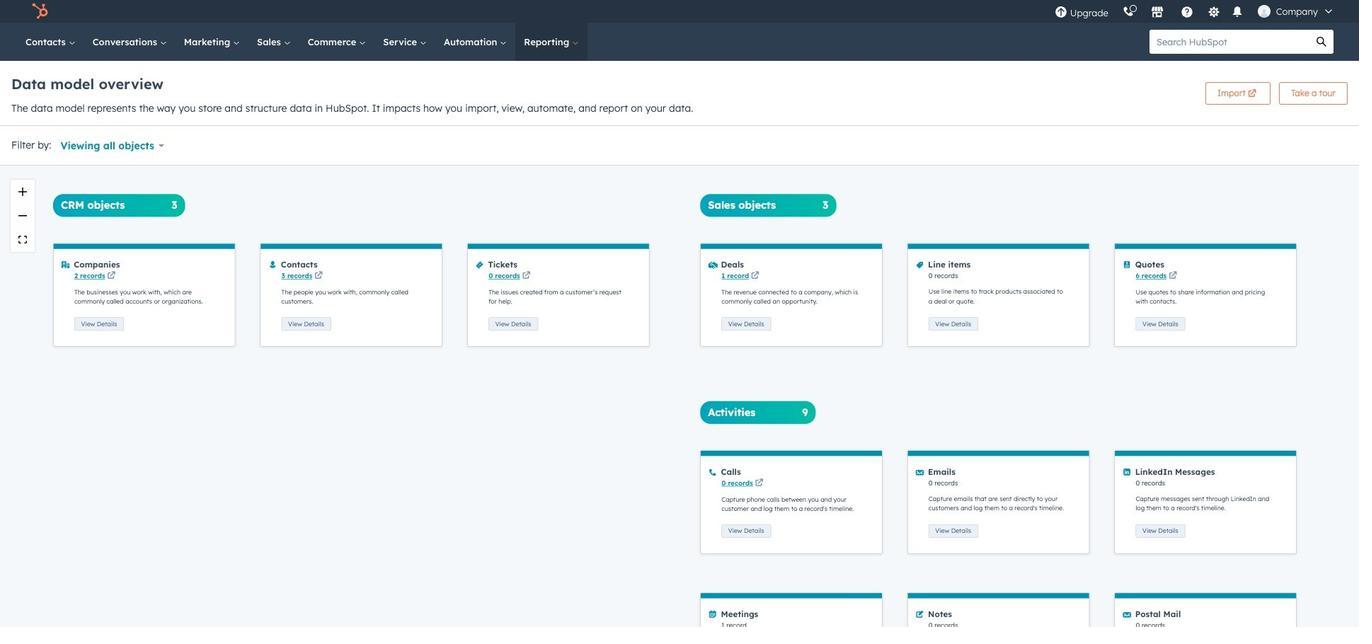 Task type: vqa. For each thing, say whether or not it's contained in the screenshot.
Ruby Anderson icon
no



Task type: describe. For each thing, give the bounding box(es) containing it.
Search HubSpot search field
[[1150, 30, 1310, 54]]

marketplaces image
[[1151, 6, 1164, 19]]



Task type: locate. For each thing, give the bounding box(es) containing it.
fit view image
[[18, 236, 27, 244]]

zoom in image
[[18, 188, 27, 196]]

jacob simon image
[[1258, 5, 1271, 18]]

menu
[[1048, 0, 1342, 23]]



